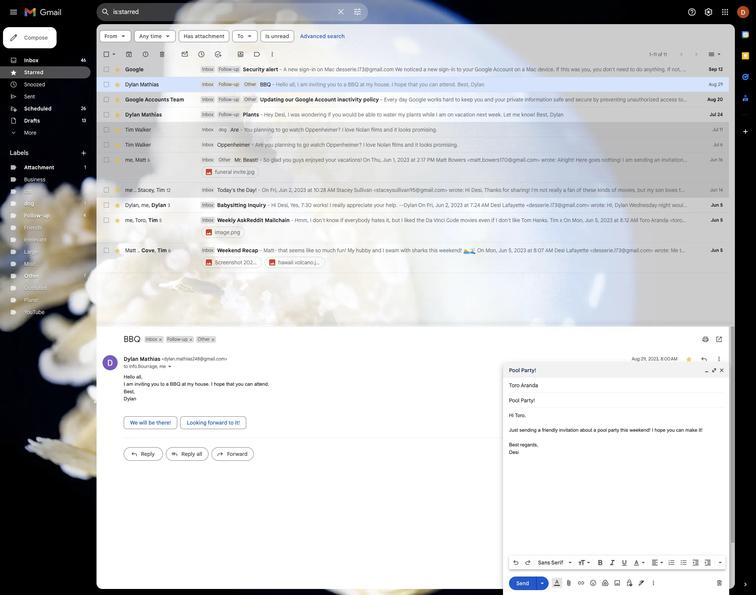 Task type: vqa. For each thing, say whether or not it's contained in the screenshot.
Mailchain
yes



Task type: locate. For each thing, give the bounding box(es) containing it.
3 jun 5 from the top
[[711, 247, 723, 253]]

can inside hello all, i am inviting you to a bbq at my house. i hope that you can attend. best, dylan
[[245, 381, 253, 387]]

at down dylan mathias cell
[[182, 381, 186, 387]]

inbox inside labels navigation
[[24, 57, 38, 64]]

the inside cell
[[417, 217, 425, 224]]

2 vertical spatial 1
[[84, 201, 86, 206]]

5 down have
[[720, 217, 723, 223]]

1 horizontal spatial house.
[[375, 81, 391, 88]]

really
[[549, 187, 562, 194], [333, 202, 345, 209]]

2023 up code
[[451, 202, 463, 209]]

2 new from the left
[[428, 66, 438, 73]]

0 vertical spatial planning
[[254, 126, 274, 133]]

0 horizontal spatial nolan
[[356, 126, 370, 133]]

to right forward
[[229, 419, 234, 426]]

2 horizontal spatial 11
[[720, 127, 723, 132]]

0 vertical spatial aranda
[[651, 217, 669, 224]]

1 horizontal spatial it!
[[699, 427, 703, 433]]

inbox weekly askreddit mailchain - hmm, i don't know if everybody hates it, but i liked the da vinci code movies even if i don't like tom hanks. tim x on mon, jun 5, 2023 at 8:12 am toro aranda <toroaranda02@gmail.com>
[[202, 217, 738, 224]]

0 horizontal spatial invitation
[[559, 427, 579, 433]]

1 horizontal spatial inviting
[[309, 81, 326, 88]]

that down > on the bottom left of page
[[226, 381, 234, 387]]

sign- up hard
[[439, 66, 451, 73]]

watch down wondering
[[289, 126, 304, 133]]

this inside message body text box
[[621, 427, 628, 433]]

0 vertical spatial sending
[[634, 157, 653, 163]]

me , matt 6
[[125, 156, 150, 163]]

Starred checkbox
[[685, 355, 693, 363]]

seems
[[289, 247, 305, 254]]

a left fan
[[563, 187, 566, 194]]

1 horizontal spatial that
[[278, 247, 288, 254]]

1 horizontal spatial nolan
[[377, 141, 391, 148]]

sending left an
[[634, 157, 653, 163]]

reply for reply
[[141, 451, 155, 457]]

dylan mathias
[[125, 81, 159, 88], [125, 111, 162, 118]]

movies,
[[618, 187, 636, 194]]

11 inside row
[[720, 127, 723, 132]]

attach files image
[[565, 579, 573, 587]]

cell for cove
[[201, 247, 752, 269]]

aranda down party!
[[521, 382, 538, 389]]

matt inside cell
[[436, 157, 447, 163]]

1 dylan mathias from the top
[[125, 81, 159, 88]]

redo ‪(⌘y)‬ image
[[524, 559, 532, 567]]

my
[[348, 247, 355, 254]]

on
[[317, 66, 323, 73], [515, 66, 521, 73], [448, 111, 454, 118]]

move to inbox image
[[237, 51, 244, 58]]

0 vertical spatial 1
[[649, 51, 651, 57]]

if right even
[[492, 217, 495, 224]]

aranda inside cell
[[651, 217, 669, 224]]

in down jul 6
[[718, 157, 722, 163]]

0 vertical spatial ..
[[134, 187, 137, 193]]

0 horizontal spatial reply
[[141, 451, 155, 457]]

at left 8:12
[[614, 217, 619, 224]]

1 horizontal spatial toro
[[509, 382, 520, 389]]

follow-up for security
[[219, 66, 239, 72]]

1 vertical spatial desi
[[555, 247, 565, 254]]

our
[[285, 96, 294, 103], [748, 96, 756, 103]]

1 vertical spatial we
[[130, 419, 138, 426]]

hello inside hello all, i am inviting you to a bbq at my house. i hope that you can attend. best, dylan
[[124, 374, 135, 380]]

every
[[384, 96, 398, 103]]

0 vertical spatial it
[[394, 126, 397, 133]]

my left son
[[647, 187, 654, 194]]

to up keep
[[457, 66, 462, 73]]

of right –
[[658, 51, 663, 57]]

1 tim walker from the top
[[125, 126, 151, 133]]

on mon, jun 5, 2023 at 8:07 am desi lafayette <desserie.l73@gmail.com> wrote: me too! on mon, jun 5, 2023 at 10
[[476, 247, 752, 254]]

with inside cell
[[401, 247, 411, 254]]

inbox babysitting inquiry - hi desi, yes, 7:30 works! i really appreciate your help. --dylan on fri, jun 2, 2023 at 7:24 am desi lafayette <desserie.l73@gmail.com> wrote: hi, dylan wednesday night would be great, i do have
[[202, 202, 733, 209]]

house. down dylan.mathias248@gmail.com
[[195, 381, 210, 387]]

close image
[[719, 367, 725, 373]]

jul for inbox oppenheimer - are you planning to go watch oppenheimer? i love nolan films and it looks promising.
[[713, 142, 719, 147]]

go down "updating"
[[282, 126, 288, 133]]

2 horizontal spatial 6
[[721, 142, 723, 147]]

tim walker for inbox
[[125, 141, 151, 148]]

aranda down night
[[651, 217, 669, 224]]

jul down the jul 24
[[713, 127, 719, 132]]

cell containing mr. beast!
[[201, 156, 722, 179]]

row containing google accounts team
[[97, 92, 756, 107]]

and
[[485, 96, 494, 103], [565, 96, 574, 103], [384, 126, 393, 133], [405, 141, 414, 148], [372, 247, 382, 254]]

be inside button
[[149, 419, 155, 426]]

invitation left about
[[559, 427, 579, 433]]

1 vertical spatial invitation
[[559, 427, 579, 433]]

recap
[[242, 247, 258, 254]]

0 horizontal spatial go
[[282, 126, 288, 133]]

main menu image
[[9, 8, 18, 17]]

0 horizontal spatial this
[[429, 247, 438, 254]]

1 horizontal spatial our
[[748, 96, 756, 103]]

at
[[360, 81, 365, 88], [411, 157, 416, 163], [308, 187, 312, 194], [464, 202, 469, 209], [614, 217, 619, 224], [528, 247, 532, 254], [741, 247, 745, 254], [182, 381, 186, 387]]

1 new from the left
[[288, 66, 298, 73]]

promising. up bowers
[[434, 141, 458, 148]]

preventing
[[600, 96, 626, 103]]

don't left need
[[603, 66, 615, 73]]

more options image
[[651, 579, 656, 587]]

up for plants - hey desi, i was wondering if you would be able to water my plants while i am on vacation next week. let me know! best, dylan
[[234, 112, 239, 117]]

weekend! inside message body text box
[[630, 427, 651, 433]]

2 walker from the top
[[135, 141, 151, 148]]

desi, up the 7:24
[[472, 187, 483, 194]]

account
[[493, 66, 513, 73], [315, 96, 336, 103], [715, 96, 735, 103]]

you
[[244, 126, 253, 133]]

0 horizontal spatial it
[[394, 126, 397, 133]]

24
[[718, 112, 723, 117]]

1 vertical spatial fri,
[[427, 202, 434, 209]]

looking forward to it! button
[[180, 416, 246, 429]]

on left device.
[[515, 66, 521, 73]]

0 horizontal spatial fri,
[[270, 187, 278, 194]]

dylan left the 3
[[151, 202, 166, 208]]

pm
[[427, 157, 435, 163]]

jul for plants - hey desi, i was wondering if you would be able to water my plants while i am on vacation next week. let me know! best, dylan
[[710, 112, 717, 117]]

1 horizontal spatial hello
[[276, 81, 288, 88]]

aug 20
[[708, 97, 723, 102]]

the left da
[[417, 217, 425, 224]]

inbox today's the day! - on fri, jun 2, 2023 at 10:28 am stacey sullivan <staceysullivan95@gmail.com> wrote: hi desi, thanks for sharing! i'm not really a fan of these kinds of movies, but my son loves them! maybe i jun 14
[[202, 187, 723, 194]]

hi
[[465, 187, 470, 194], [271, 202, 276, 209], [509, 413, 514, 418]]

5 down dylan , me , dylan 3 on the top of the page
[[159, 217, 162, 223]]

inbox inside the inbox oppenheimer - are you planning to go watch oppenheimer? i love nolan films and it looks promising.
[[202, 142, 213, 147]]

cat
[[24, 188, 32, 195]]

vacation
[[455, 111, 475, 118]]

we will be there! button
[[124, 416, 177, 429]]

can inside row
[[429, 81, 438, 88]]

0 vertical spatial attend.
[[439, 81, 456, 88]]

up inside labels navigation
[[43, 212, 50, 219]]

wrote: up inbox babysitting inquiry - hi desi, yes, 7:30 works! i really appreciate your help. --dylan on fri, jun 2, 2023 at 7:24 am desi lafayette <desserie.l73@gmail.com> wrote: hi, dylan wednesday night would be great, i do have
[[449, 187, 464, 194]]

aug for aug 29, 2023, 8:00 am
[[632, 356, 640, 362]]

planning up glad on the top of page
[[275, 141, 295, 148]]

looking
[[187, 419, 207, 426]]

am
[[300, 81, 308, 88], [439, 111, 446, 118], [626, 157, 633, 163], [126, 381, 133, 387]]

11 right –
[[664, 51, 667, 57]]

0 horizontal spatial ..
[[134, 187, 137, 193]]

not
[[540, 187, 548, 194]]

would right night
[[672, 202, 687, 209]]

add to tasks image
[[214, 51, 222, 58]]

wondering
[[301, 111, 327, 118]]

info.bourrage
[[129, 363, 157, 369]]

our right "updating"
[[285, 96, 294, 103]]

tab list
[[735, 24, 756, 568]]

settings image
[[704, 8, 713, 17]]

love
[[345, 126, 355, 133], [366, 141, 376, 148]]

0 horizontal spatial looks
[[399, 126, 411, 133]]

anything.
[[644, 66, 666, 73]]

up for bbq - hello all, i am inviting you to a bbq at my house. i hope that you can attend. best, dylan
[[234, 81, 239, 87]]

1 vertical spatial aranda
[[521, 382, 538, 389]]

.. up dylan , me , dylan 3 on the top of the page
[[134, 187, 137, 193]]

2 vertical spatial jul
[[713, 142, 719, 147]]

1 vertical spatial sending
[[520, 427, 537, 433]]

2 vertical spatial mathias
[[140, 356, 160, 362]]

Message Body text field
[[509, 412, 724, 554]]

2 reply from the left
[[181, 451, 195, 457]]

was left wondering
[[291, 111, 300, 118]]

0 horizontal spatial planning
[[254, 126, 274, 133]]

0 vertical spatial inviting
[[309, 81, 326, 88]]

1 vertical spatial hello
[[124, 374, 135, 380]]

inbox inside inbox weekly askreddit mailchain - hmm, i don't know if everybody hates it, but i liked the da vinci code movies even if i don't like tom hanks. tim x on mon, jun 5, 2023 at 8:12 am toro aranda <toroaranda02@gmail.com>
[[202, 217, 213, 223]]

tim walker for are
[[125, 126, 151, 133]]

my right water
[[398, 111, 405, 118]]

1 horizontal spatial attend.
[[439, 81, 456, 88]]

hi inside message body text box
[[509, 413, 514, 418]]

dylan down safe
[[550, 111, 564, 118]]

dylan inside hello all, i am inviting you to a bbq at my house. i hope that you can attend. best, dylan
[[124, 396, 136, 402]]

sending inside bbq main content
[[634, 157, 653, 163]]

1 vertical spatial dog
[[24, 200, 34, 207]]

mathias for plants
[[141, 111, 162, 118]]

large
[[24, 249, 38, 255]]

inactivity
[[338, 96, 362, 103]]

6 inside matt .. cove , tim 6
[[168, 248, 171, 253]]

cat link
[[24, 188, 32, 195]]

1 horizontal spatial <desserie.l73@gmail.com>
[[590, 247, 654, 254]]

reply down "we will be there!"
[[141, 451, 155, 457]]

aug left the 20
[[708, 97, 716, 102]]

reply for reply all
[[181, 451, 195, 457]]

there!
[[156, 419, 171, 426]]

updating our google account inactivity policy - every day google works hard to keep you and your private information safe and secure by preventing unauthorized access to your google account with our 
[[260, 96, 756, 103]]

best, up keep
[[458, 81, 470, 88]]

hello inside row
[[276, 81, 288, 88]]

at left 10
[[741, 247, 745, 254]]

5 row from the top
[[97, 122, 729, 137]]

follow- for updating
[[219, 97, 234, 102]]

that down noticed
[[408, 81, 418, 88]]

inbox inside "button"
[[146, 336, 157, 342]]

1 row from the top
[[97, 62, 745, 77]]

code
[[446, 217, 459, 224]]

business link
[[24, 176, 45, 183]]

compose
[[24, 34, 48, 41]]

report spam image
[[142, 51, 149, 58]]

but right movies,
[[638, 187, 646, 194]]

follow-up inside labels navigation
[[24, 212, 50, 219]]

oppenheimer? up the inbox oppenheimer - are you planning to go watch oppenheimer? i love nolan films and it looks promising.
[[305, 126, 341, 133]]

jun 5 down have
[[711, 217, 723, 223]]

2 dylan mathias from the top
[[125, 111, 162, 118]]

to right hard
[[455, 96, 460, 103]]

fri, up da
[[427, 202, 434, 209]]

aug for aug 29
[[709, 81, 717, 87]]

0 horizontal spatial of
[[577, 187, 582, 194]]

jun 5 for matt- that seems like so much fun! my hubby and i swam with sharks this weekend!
[[711, 247, 723, 253]]

minimize image
[[704, 367, 710, 373]]

inviting down info.bourrage
[[135, 381, 150, 387]]

2 tim walker from the top
[[125, 141, 151, 148]]

bbq inside hello all, i am inviting you to a bbq at my house. i hope that you can attend. best, dylan
[[170, 381, 180, 387]]

up inside button
[[182, 336, 188, 342]]

2 horizontal spatial best,
[[537, 111, 549, 118]]

2:17
[[417, 157, 426, 163]]

5 for me
[[720, 202, 723, 208]]

is unread button
[[261, 30, 294, 42]]

cell containing weekend recap
[[201, 247, 752, 269]]

8 row from the top
[[97, 183, 729, 198]]

jun 5 left 10
[[711, 247, 723, 253]]

0 horizontal spatial funeral
[[215, 169, 232, 175]]

the
[[237, 187, 245, 194], [417, 217, 425, 224]]

up for updating our google account inactivity policy - every day google works hard to keep you and your private information safe and secure by preventing unauthorized access to your google account with our 
[[234, 97, 239, 102]]

Subject field
[[509, 397, 724, 404]]

this right the "party"
[[621, 427, 628, 433]]

up
[[234, 66, 239, 72], [234, 81, 239, 87], [234, 97, 239, 102], [234, 112, 239, 117], [43, 212, 50, 219], [182, 336, 188, 342]]

will
[[139, 419, 147, 426]]

invitation
[[662, 157, 684, 163], [559, 427, 579, 433]]

outdated
[[24, 285, 47, 292]]

0 horizontal spatial would
[[342, 111, 357, 118]]

it! inside message body text box
[[699, 427, 703, 433]]

on left vacation
[[448, 111, 454, 118]]

hey
[[264, 111, 273, 118]]

clear search image
[[333, 4, 349, 19]]

0 vertical spatial fri,
[[270, 187, 278, 194]]

None search field
[[97, 3, 368, 21]]

0 horizontal spatial films
[[371, 126, 382, 133]]

it up the 2:17
[[415, 141, 418, 148]]

5 for toro
[[720, 217, 723, 223]]

0 vertical spatial invitation
[[662, 157, 684, 163]]

None checkbox
[[103, 81, 110, 88], [103, 111, 110, 118], [103, 126, 110, 134], [103, 81, 110, 88], [103, 111, 110, 118], [103, 126, 110, 134]]

dog link
[[24, 200, 34, 207]]

attachment
[[195, 33, 225, 40]]

aug 29, 2023, 8:00 am
[[632, 356, 678, 362]]

1 vertical spatial can
[[245, 381, 253, 387]]

cell containing weekly askreddit mailchain
[[201, 217, 738, 239]]

snooze image
[[198, 51, 205, 58]]

follow-up inside button
[[167, 336, 188, 342]]

11 row from the top
[[97, 243, 752, 273]]

1 cell from the top
[[201, 156, 722, 179]]

we inside we will be there! button
[[130, 419, 138, 426]]

it! right forward
[[235, 419, 240, 426]]

0 horizontal spatial best,
[[124, 389, 135, 394]]

reply link
[[124, 447, 163, 461]]

1 vertical spatial aug
[[708, 97, 716, 102]]

2 jun 5 from the top
[[711, 217, 723, 223]]

great,
[[695, 202, 709, 209]]

hope inside row
[[395, 81, 407, 88]]

mr.
[[234, 157, 242, 163]]

2 horizontal spatial that
[[408, 81, 418, 88]]

1 horizontal spatial sending
[[634, 157, 653, 163]]

–
[[651, 51, 654, 57]]

if
[[328, 111, 331, 118], [340, 217, 344, 224], [492, 217, 495, 224]]

1 vertical spatial desi,
[[472, 187, 483, 194]]

1 horizontal spatial reply
[[181, 451, 195, 457]]

follow-up for plants
[[219, 112, 239, 117]]

1,
[[393, 157, 396, 163]]

follow- inside labels navigation
[[24, 212, 43, 219]]

1 vertical spatial was
[[291, 111, 300, 118]]

nolan up thu,
[[377, 141, 391, 148]]

aug 29, 2023, 8:00 am cell
[[632, 355, 678, 363]]

bbq
[[260, 81, 271, 88], [348, 81, 359, 88], [124, 334, 141, 344], [170, 381, 180, 387]]

matt .. cove , tim 6
[[125, 247, 171, 254]]

more
[[24, 129, 36, 136]]

1 horizontal spatial can
[[429, 81, 438, 88]]

be left great, at top
[[688, 202, 694, 209]]

dylan mathias for plants
[[125, 111, 162, 118]]

🏊 image
[[464, 248, 470, 254]]

1 vertical spatial the
[[417, 217, 425, 224]]

bbq main content
[[97, 24, 756, 595]]

0 vertical spatial jun 5
[[711, 202, 723, 208]]

advanced search options image
[[350, 4, 365, 19]]

maybe
[[694, 187, 710, 194]]

i inside message body text box
[[652, 427, 653, 433]]

0 vertical spatial dylan mathias
[[125, 81, 159, 88]]

1 vertical spatial <desserie.l73@gmail.com>
[[590, 247, 654, 254]]

that inside hello all, i am inviting you to a bbq at my house. i hope that you can attend. best, dylan
[[226, 381, 234, 387]]

dylan up we will be there! button
[[124, 396, 136, 402]]

gmail image
[[24, 5, 65, 20]]

0 horizontal spatial all,
[[136, 374, 143, 380]]

46
[[81, 57, 86, 63]]

cell
[[201, 156, 722, 179], [201, 217, 738, 239], [201, 247, 752, 269]]

row containing matt
[[97, 243, 752, 273]]

7 row from the top
[[97, 152, 729, 183]]

attend. inside hello all, i am inviting you to a bbq at my house. i hope that you can attend. best, dylan
[[254, 381, 269, 387]]

follow- for security
[[219, 66, 234, 72]]

misc. link
[[24, 261, 37, 267]]

on right day! at the top left of the page
[[262, 187, 269, 194]]

2023,
[[648, 356, 660, 362]]

0 horizontal spatial with
[[401, 247, 411, 254]]

dylan up me , toro , tim 5
[[125, 202, 139, 208]]

0 horizontal spatial our
[[285, 96, 294, 103]]

but inside cell
[[392, 217, 400, 224]]

3 row from the top
[[97, 92, 756, 107]]

2 sign- from the left
[[439, 66, 451, 73]]

26
[[81, 106, 86, 111]]

walker for inbox
[[135, 141, 151, 148]]

0 horizontal spatial stacey
[[138, 187, 154, 193]]

toro aranda
[[509, 382, 538, 389]]

night
[[659, 202, 671, 209]]

row
[[97, 62, 745, 77], [97, 77, 729, 92], [97, 92, 756, 107], [97, 107, 729, 122], [97, 122, 729, 137], [97, 137, 729, 152], [97, 152, 729, 183], [97, 183, 729, 198], [97, 198, 733, 213], [97, 213, 738, 243], [97, 243, 752, 273]]

0 vertical spatial be
[[358, 111, 364, 118]]

row containing dylan
[[97, 198, 733, 213]]

weekend! right the "party"
[[630, 427, 651, 433]]

inviting inside hello all, i am inviting you to a bbq at my house. i hope that you can attend. best, dylan
[[135, 381, 150, 387]]

this inside cell
[[429, 247, 438, 254]]

dylan mathias down google accounts team
[[125, 111, 162, 118]]

2 horizontal spatial account
[[715, 96, 735, 103]]

follow- for plants
[[219, 112, 234, 117]]

desi, left yes,
[[278, 202, 289, 209]]

am down info.bourrage
[[126, 381, 133, 387]]

a
[[283, 66, 287, 73]]

None checkbox
[[103, 51, 110, 58], [103, 66, 110, 73], [103, 96, 110, 103], [103, 141, 110, 149], [103, 156, 110, 164], [103, 186, 110, 194], [103, 201, 110, 209], [103, 217, 110, 224], [103, 247, 110, 254], [103, 51, 110, 58], [103, 66, 110, 73], [103, 96, 110, 103], [103, 141, 110, 149], [103, 156, 110, 164], [103, 186, 110, 194], [103, 201, 110, 209], [103, 217, 110, 224], [103, 247, 110, 254]]

1 – 11 of 11
[[649, 51, 667, 57]]

10 row from the top
[[97, 213, 738, 243]]

funeral left 16
[[700, 157, 716, 163]]

2 vertical spatial that
[[226, 381, 234, 387]]

tim walker
[[125, 126, 151, 133], [125, 141, 151, 148]]

it! right make on the bottom right of page
[[699, 427, 703, 433]]

0 vertical spatial secure
[[716, 66, 733, 73]]

mathias for bbq
[[140, 81, 159, 88]]

am right while at the right of page
[[439, 111, 446, 118]]

a down show details icon
[[166, 381, 169, 387]]

account up updating our google account inactivity policy - every day google works hard to keep you and your private information safe and secure by preventing unauthorized access to your google account with our
[[493, 66, 513, 73]]

aug inside cell
[[632, 356, 640, 362]]

to left info.bourrage
[[124, 363, 128, 369]]

while
[[423, 111, 435, 118]]

aug left 29
[[709, 81, 717, 87]]

inbox inside 'inbox weekend recap'
[[202, 247, 213, 253]]

0 vertical spatial desi
[[491, 202, 501, 209]]

follow-up
[[219, 66, 239, 72], [219, 81, 239, 87], [219, 97, 239, 102], [219, 112, 239, 117], [24, 212, 50, 219], [167, 336, 188, 342]]

indent less ‪(⌘[)‬ image
[[692, 559, 700, 567]]

updating
[[260, 96, 284, 103]]

2 vertical spatial jun 5
[[711, 247, 723, 253]]

1 for dog
[[84, 201, 86, 206]]

team
[[170, 96, 184, 103]]

mac down the search
[[325, 66, 335, 73]]

1 vertical spatial love
[[366, 141, 376, 148]]

matt
[[135, 156, 146, 163], [436, 157, 447, 163], [125, 247, 136, 254]]

1 reply from the left
[[141, 451, 155, 457]]

can inside message body text box
[[676, 427, 684, 433]]

to inside cell
[[685, 157, 690, 163]]

toro down dylan , me , dylan 3 on the top of the page
[[135, 217, 146, 224]]

your
[[463, 66, 474, 73], [734, 66, 745, 73], [495, 96, 506, 103], [685, 96, 696, 103], [326, 157, 336, 163], [374, 202, 385, 209]]

nolan
[[356, 126, 370, 133], [377, 141, 391, 148]]

everybody
[[345, 217, 370, 224]]

help
[[695, 66, 705, 73]]

secure
[[716, 66, 733, 73], [576, 96, 592, 103]]

1 horizontal spatial ..
[[137, 247, 140, 254]]

advanced search
[[300, 33, 345, 40]]

dog inside labels navigation
[[24, 200, 34, 207]]

toggle split pane mode image
[[708, 51, 716, 58]]

weekly
[[217, 217, 236, 224]]

dylan mathias up google accounts team
[[125, 81, 159, 88]]

1 horizontal spatial stacey
[[337, 187, 353, 194]]

desi,
[[275, 111, 287, 118], [472, 187, 483, 194], [278, 202, 289, 209]]

invitation right an
[[662, 157, 684, 163]]

0 vertical spatial that
[[408, 81, 418, 88]]

in right the a
[[312, 66, 316, 73]]

toro inside pool party! dialog
[[509, 382, 520, 389]]

follow-up for updating
[[219, 97, 239, 102]]

9 row from the top
[[97, 198, 733, 213]]

0 horizontal spatial like
[[306, 247, 314, 254]]

new right the a
[[288, 66, 298, 73]]

5,
[[595, 217, 599, 224], [509, 247, 513, 254], [722, 247, 726, 254]]

2 horizontal spatial in
[[718, 157, 722, 163]]

if right know
[[340, 217, 344, 224]]

i'm
[[531, 187, 539, 194]]

starred image
[[685, 355, 693, 363]]

0 horizontal spatial lafayette
[[502, 202, 525, 209]]

other down misc. "link"
[[24, 273, 39, 280]]

0 horizontal spatial 12
[[166, 187, 171, 193]]

1 horizontal spatial if
[[340, 217, 344, 224]]

0 horizontal spatial do
[[636, 66, 643, 73]]

2 mac from the left
[[526, 66, 537, 73]]

3 cell from the top
[[201, 247, 752, 269]]

0 vertical spatial but
[[638, 187, 646, 194]]

reply left all at the left bottom of the page
[[181, 451, 195, 457]]

am inside hello all, i am inviting you to a bbq at my house. i hope that you can attend. best, dylan
[[126, 381, 133, 387]]

bbq - hello all, i am inviting you to a bbq at my house. i hope that you can attend. best, dylan
[[260, 81, 485, 88]]

1 walker from the top
[[135, 126, 151, 133]]

are
[[231, 126, 239, 133], [255, 141, 264, 148]]

follow- inside button
[[167, 336, 182, 342]]

am up wondering
[[300, 81, 308, 88]]

sending right just
[[520, 427, 537, 433]]

Search mail text field
[[113, 8, 332, 16]]

1 horizontal spatial with
[[737, 96, 747, 103]]

2 cell from the top
[[201, 217, 738, 239]]

0 horizontal spatial be
[[149, 419, 155, 426]]

that up hawaii
[[278, 247, 288, 254]]



Task type: describe. For each thing, give the bounding box(es) containing it.
at left the 2:17
[[411, 157, 416, 163]]

1 vertical spatial 2,
[[445, 202, 450, 209]]

0 vertical spatial this
[[561, 66, 570, 73]]

me up me , toro , tim 5
[[141, 202, 149, 208]]

my inside cell
[[691, 157, 698, 163]]

0 vertical spatial 6
[[721, 142, 723, 147]]

oppenheimer
[[217, 141, 250, 148]]

1 horizontal spatial don't
[[499, 217, 511, 224]]

a left device.
[[522, 66, 525, 73]]

all, inside hello all, i am inviting you to a bbq at my house. i hope that you can attend. best, dylan
[[136, 374, 143, 380]]

1 vertical spatial films
[[392, 141, 403, 148]]

up for security alert - a new sign-in on mac desserie.l73@gmail.com we noticed a new sign-in to your google account on a mac device. if this was you, you don't need to do anything. if not, we'll help you secure your
[[234, 66, 239, 72]]

sharing!
[[511, 187, 530, 194]]

my up policy
[[366, 81, 373, 88]]

sans serif option
[[537, 559, 567, 567]]

underline ‪(⌘u)‬ image
[[621, 559, 628, 567]]

2 horizontal spatial don't
[[603, 66, 615, 73]]

friends
[[24, 224, 42, 231]]

your right access
[[685, 96, 696, 103]]

2 horizontal spatial if
[[492, 217, 495, 224]]

on left thu,
[[363, 157, 370, 163]]

desi inside cell
[[555, 247, 565, 254]]

a left friendly
[[538, 427, 541, 433]]

even
[[479, 217, 490, 224]]

delete image
[[158, 51, 166, 58]]

2023 down 'hi,'
[[601, 217, 613, 224]]

next
[[477, 111, 487, 118]]

hard
[[443, 96, 454, 103]]

0 vertical spatial do
[[636, 66, 643, 73]]

4 row from the top
[[97, 107, 729, 122]]

house. inside hello all, i am inviting you to a bbq at my house. i hope that you can attend. best, dylan
[[195, 381, 210, 387]]

works
[[428, 96, 442, 103]]

at left 8:07 at the top right of the page
[[528, 247, 532, 254]]

sent
[[24, 93, 35, 100]]

1 jun 5 from the top
[[711, 202, 723, 208]]

askreddit
[[237, 217, 264, 224]]

1 horizontal spatial watch
[[311, 141, 325, 148]]

jun inside inbox today's the day! - on fri, jun 2, 2023 at 10:28 am stacey sullivan <staceysullivan95@gmail.com> wrote: hi desi, thanks for sharing! i'm not really a fan of these kinds of movies, but my son loves them! maybe i jun 14
[[710, 187, 718, 193]]

in inside cell
[[718, 157, 722, 163]]

hanks.
[[533, 217, 549, 224]]

on right x
[[564, 217, 571, 224]]

1 vertical spatial oppenheimer?
[[326, 141, 362, 148]]

device.
[[538, 66, 555, 73]]

1 vertical spatial that
[[278, 247, 288, 254]]

1 horizontal spatial love
[[366, 141, 376, 148]]

1 vertical spatial do
[[714, 202, 720, 209]]

0 horizontal spatial desi
[[491, 202, 501, 209]]

and down plants
[[405, 141, 414, 148]]

thu,
[[371, 157, 382, 163]]

more send options image
[[539, 580, 546, 587]]

2 row from the top
[[97, 77, 729, 92]]

guys
[[293, 157, 304, 163]]

tim inside cell
[[550, 217, 559, 224]]

1 horizontal spatial 11
[[664, 51, 667, 57]]

and right hubby at left
[[372, 247, 382, 254]]

1 horizontal spatial mon,
[[572, 217, 584, 224]]

2 if from the left
[[668, 66, 671, 73]]

1 horizontal spatial in
[[451, 66, 455, 73]]

has attachment button
[[179, 30, 230, 42]]

1 our from the left
[[285, 96, 294, 103]]

cell for toro
[[201, 217, 738, 239]]

1 horizontal spatial 5,
[[595, 217, 599, 224]]

search
[[327, 33, 345, 40]]

send button
[[509, 577, 536, 590]]

send
[[516, 580, 529, 587]]

other down "security"
[[244, 81, 256, 87]]

dylan up google accounts team
[[125, 81, 139, 88]]

my inside hello all, i am inviting you to a bbq at my house. i hope that you can attend. best, dylan
[[187, 381, 194, 387]]

inbox button
[[144, 336, 158, 343]]

bbq left "inbox" "button"
[[124, 334, 141, 344]]

follow-up button
[[166, 336, 188, 343]]

.. for stacey
[[134, 187, 137, 193]]

alert
[[266, 66, 278, 73]]

to up inactivity
[[337, 81, 342, 88]]

private
[[507, 96, 524, 103]]

numbered list ‪(⌘⇧7)‬ image
[[668, 559, 676, 567]]

other left mr.
[[219, 157, 231, 163]]

sending inside message body text box
[[520, 427, 537, 433]]

0 vertical spatial go
[[282, 126, 288, 133]]

1 vertical spatial are
[[255, 141, 264, 148]]

other up plants
[[244, 97, 256, 102]]

0 vertical spatial house.
[[375, 81, 391, 88]]

aranda inside pool party! dialog
[[521, 382, 538, 389]]

dylan mathias < dylan.mathias248@gmail.com >
[[124, 356, 227, 362]]

12 inside me .. stacey , tim 12
[[166, 187, 171, 193]]

matt left cove
[[125, 247, 136, 254]]

your up keep
[[463, 66, 474, 73]]

follow-up for bbq
[[219, 81, 239, 87]]

1 vertical spatial hi
[[271, 202, 276, 209]]

and up week.
[[485, 96, 494, 103]]

dylan up keep
[[471, 81, 485, 88]]

search mail image
[[99, 5, 112, 19]]

2023 right 1,
[[398, 157, 410, 163]]

🌊 image
[[470, 248, 476, 254]]

mailchain
[[265, 217, 290, 224]]

dylan down <staceysullivan95@gmail.com>
[[404, 202, 417, 209]]

inbox inside inbox babysitting inquiry - hi desi, yes, 7:30 works! i really appreciate your help. --dylan on fri, jun 2, 2023 at 7:24 am desi lafayette <desserie.l73@gmail.com> wrote: hi, dylan wednesday night would be great, i do have
[[202, 202, 213, 208]]

wrote: left 'hi,'
[[591, 202, 606, 209]]

a left pool
[[594, 427, 596, 433]]

a inside hello all, i am inviting you to a bbq at my house. i hope that you can attend. best, dylan
[[166, 381, 169, 387]]

5 for cove
[[720, 247, 723, 253]]

security alert - a new sign-in on mac desserie.l73@gmail.com we noticed a new sign-in to your google account on a mac device. if this was you, you don't need to do anything. if not, we'll help you secure your
[[243, 66, 745, 73]]

sep 12
[[709, 66, 723, 72]]

am inside cell
[[626, 157, 633, 163]]

sent link
[[24, 93, 35, 100]]

works!
[[313, 202, 329, 209]]

1 vertical spatial would
[[672, 202, 687, 209]]

on down <staceysullivan95@gmail.com>
[[419, 202, 426, 209]]

0 horizontal spatial account
[[315, 96, 336, 103]]

1 vertical spatial jul
[[713, 127, 719, 132]]

at inside hello all, i am inviting you to a bbq at my house. i hope that you can attend. best, dylan
[[182, 381, 186, 387]]

labels heading
[[10, 149, 80, 157]]

desserie.l73@gmail.com
[[336, 66, 394, 73]]

enjoyed
[[305, 157, 324, 163]]

1 horizontal spatial planning
[[275, 141, 295, 148]]

1 horizontal spatial funeral
[[700, 157, 716, 163]]

large link
[[24, 249, 38, 255]]

jun 16
[[710, 157, 723, 163]]

2023 up yes,
[[294, 187, 306, 194]]

wrote: left me
[[655, 247, 670, 254]]

wrote: left alright!
[[541, 157, 556, 163]]

an
[[655, 157, 661, 163]]

5 inside me , toro , tim 5
[[159, 217, 162, 223]]

at down desserie.l73@gmail.com
[[360, 81, 365, 88]]

0 horizontal spatial if
[[328, 111, 331, 118]]

2 horizontal spatial 5,
[[722, 247, 726, 254]]

bowers
[[448, 157, 466, 163]]

1 vertical spatial really
[[333, 202, 345, 209]]

follow-up link
[[24, 212, 50, 219]]

water
[[383, 111, 397, 118]]

1 horizontal spatial really
[[549, 187, 562, 194]]

desi inside best regards, desi
[[509, 449, 519, 455]]

insert emoji ‪(⌘⇧2)‬ image
[[590, 579, 597, 587]]

dylan down google accounts team
[[125, 111, 140, 118]]

your left help.
[[374, 202, 385, 209]]

1 mac from the left
[[325, 66, 335, 73]]

invitation inside message body text box
[[559, 427, 579, 433]]

1 horizontal spatial all,
[[290, 81, 296, 88]]

advanced search button
[[297, 29, 348, 43]]

need
[[617, 66, 629, 73]]

is unread
[[265, 33, 289, 40]]

1 vertical spatial best,
[[537, 111, 549, 118]]

support image
[[688, 8, 697, 17]]

dylan.mathias248@gmail.com
[[164, 356, 225, 362]]

it! inside button
[[235, 419, 240, 426]]

here
[[576, 157, 587, 163]]

inbox inside inbox today's the day! - on fri, jun 2, 2023 at 10:28 am stacey sullivan <staceysullivan95@gmail.com> wrote: hi desi, thanks for sharing! i'm not really a fan of these kinds of movies, but my son loves them! maybe i jun 14
[[202, 187, 213, 193]]

0 vertical spatial looks
[[399, 126, 411, 133]]

2023 left 10
[[727, 247, 739, 254]]

formatting options toolbar
[[509, 556, 726, 570]]

labels navigation
[[0, 24, 97, 595]]

.. for cove
[[137, 247, 140, 254]]

invitation inside cell
[[662, 157, 684, 163]]

to right able at left top
[[377, 111, 382, 118]]

insert link ‪(⌘k)‬ image
[[578, 579, 585, 587]]

1 horizontal spatial looks
[[420, 141, 432, 148]]

0 horizontal spatial don't
[[313, 217, 325, 224]]

0 vertical spatial <desserie.l73@gmail.com>
[[526, 202, 590, 209]]

and down water
[[384, 126, 393, 133]]

bold ‪(⌘b)‬ image
[[597, 559, 604, 567]]

1 vertical spatial it
[[415, 141, 418, 148]]

0 vertical spatial the
[[237, 187, 245, 194]]

1 horizontal spatial of
[[612, 187, 617, 194]]

me up dylan , me , dylan 3 on the top of the page
[[125, 187, 133, 193]]

me right let
[[513, 111, 520, 118]]

insert photo image
[[614, 579, 621, 587]]

8:12
[[620, 217, 629, 224]]

attend. inside row
[[439, 81, 456, 88]]

best regards, desi
[[509, 442, 538, 455]]

dylan mathias for bbq
[[125, 81, 159, 88]]

2 horizontal spatial on
[[515, 66, 521, 73]]

indent more ‪(⌘])‬ image
[[704, 559, 712, 567]]

am right 8:12
[[631, 217, 638, 224]]

am right 10:28
[[327, 187, 335, 194]]

your left "private"
[[495, 96, 506, 103]]

looking forward to it!
[[187, 419, 240, 426]]

1 inside bbq main content
[[649, 51, 651, 57]]

0 horizontal spatial are
[[231, 126, 239, 133]]

weekend! inside cell
[[439, 247, 462, 254]]

insert files using drive image
[[602, 579, 609, 587]]

not,
[[672, 66, 681, 73]]

so
[[315, 247, 321, 254]]

dog inside row
[[219, 127, 227, 132]]

at left 10:28
[[308, 187, 312, 194]]

to inside button
[[229, 419, 234, 426]]

da
[[426, 217, 433, 224]]

aug for aug 20
[[708, 97, 716, 102]]

insert signature image
[[638, 579, 645, 587]]

pool party! dialog
[[503, 363, 730, 595]]

me , toro , tim 5
[[125, 217, 162, 224]]

hope inside message body text box
[[655, 427, 666, 433]]

hi toro,
[[509, 413, 526, 418]]

keep
[[462, 96, 473, 103]]

any time button
[[134, 30, 176, 42]]

at left the 7:24
[[464, 202, 469, 209]]

bbq up "updating"
[[260, 81, 271, 88]]

am right 8:07 at the top right of the page
[[545, 247, 553, 254]]

29,
[[641, 356, 647, 362]]

<desserie.l73@gmail.com> inside cell
[[590, 247, 654, 254]]

to inside hello all, i am inviting you to a bbq at my house. i hope that you can attend. best, dylan
[[161, 381, 165, 387]]

policy
[[363, 96, 379, 103]]

your inside cell
[[326, 157, 336, 163]]

walker for are
[[135, 126, 151, 133]]

archive image
[[125, 51, 133, 58]]

0 vertical spatial 12
[[719, 66, 723, 72]]

row containing google
[[97, 62, 745, 77]]

2 horizontal spatial of
[[658, 51, 663, 57]]

jul 11
[[713, 127, 723, 132]]

inviting inside row
[[309, 81, 326, 88]]

0 horizontal spatial watch
[[289, 126, 304, 133]]

to right need
[[630, 66, 635, 73]]

follow- for bbq
[[219, 81, 234, 87]]

know
[[326, 217, 339, 224]]

0 horizontal spatial was
[[291, 111, 300, 118]]

jul 24
[[710, 112, 723, 117]]

1 vertical spatial secure
[[576, 96, 592, 103]]

am right the 7:24
[[482, 202, 489, 209]]

more formatting options image
[[717, 559, 724, 567]]

me left show details icon
[[160, 363, 166, 369]]

from button
[[100, 30, 131, 42]]

about
[[580, 427, 592, 433]]

week.
[[489, 111, 502, 118]]

to
[[237, 33, 244, 40]]

1 vertical spatial be
[[688, 202, 694, 209]]

6 inside me , matt 6
[[148, 157, 150, 163]]

me up me .. stacey , tim 12
[[125, 156, 133, 163]]

dylan up info.bourrage
[[124, 356, 139, 362]]

0 vertical spatial films
[[371, 126, 382, 133]]

wednesday
[[630, 202, 657, 209]]

0 vertical spatial would
[[342, 111, 357, 118]]

1 horizontal spatial account
[[493, 66, 513, 73]]

jun 5 for hmm, i don't know if everybody hates it, but i liked the da vinci code movies even if i don't like tom hanks. tim x on mon, jun 5, 2023 at 8:12 am toro aranda <toroaranda02@gmail.com>
[[711, 217, 723, 223]]

0 horizontal spatial in
[[312, 66, 316, 73]]

to right you
[[276, 126, 281, 133]]

0 vertical spatial like
[[512, 217, 520, 224]]

sep
[[709, 66, 717, 72]]

dylan right 'hi,'
[[615, 202, 628, 209]]

undo ‪(⌘z)‬ image
[[512, 559, 520, 567]]

1 horizontal spatial hi
[[465, 187, 470, 194]]

1 horizontal spatial secure
[[716, 66, 733, 73]]

forward
[[227, 451, 248, 457]]

forward link
[[212, 447, 254, 461]]

0 vertical spatial promising.
[[412, 126, 437, 133]]

other inside labels navigation
[[24, 273, 39, 280]]

1 horizontal spatial go
[[303, 141, 309, 148]]

bulleted list ‪(⌘⇧8)‬ image
[[680, 559, 688, 567]]

0 vertical spatial lafayette
[[502, 202, 525, 209]]

day!
[[246, 187, 257, 194]]

on right too!
[[690, 247, 697, 254]]

have
[[721, 202, 733, 209]]

bbq up inactivity
[[348, 81, 359, 88]]

a up inactivity
[[344, 81, 347, 88]]

0 vertical spatial best,
[[458, 81, 470, 88]]

1 horizontal spatial was
[[571, 66, 580, 73]]

lafayette inside cell
[[566, 247, 589, 254]]

2 horizontal spatial mon,
[[699, 247, 711, 254]]

any time
[[139, 33, 162, 40]]

1 if from the left
[[556, 66, 560, 73]]

it,
[[386, 217, 391, 224]]

much
[[322, 247, 336, 254]]

italic ‪(⌘i)‬ image
[[609, 559, 616, 567]]

2023 left 8:07 at the top right of the page
[[514, 247, 526, 254]]

on right 🌊 icon
[[477, 247, 484, 254]]

0 horizontal spatial mon,
[[486, 247, 498, 254]]

best, inside hello all, i am inviting you to a bbq at my house. i hope that you can attend. best, dylan
[[124, 389, 135, 394]]

4
[[83, 213, 86, 218]]

access
[[660, 96, 677, 103]]

other inside button
[[198, 336, 210, 342]]

0 horizontal spatial 5,
[[509, 247, 513, 254]]

compose button
[[3, 27, 57, 48]]

and right safe
[[565, 96, 574, 103]]

1 vertical spatial like
[[306, 247, 314, 254]]

0 horizontal spatial love
[[345, 126, 355, 133]]

you inside message body text box
[[667, 427, 675, 433]]

we inside row
[[395, 66, 403, 73]]

2 our from the left
[[748, 96, 756, 103]]

0 horizontal spatial on
[[317, 66, 323, 73]]

a right noticed
[[424, 66, 426, 73]]

goes
[[589, 157, 601, 163]]

0 horizontal spatial 11
[[654, 51, 657, 57]]

0 horizontal spatial toro
[[135, 217, 146, 224]]

toggle confidential mode image
[[626, 579, 633, 587]]

these
[[583, 187, 597, 194]]

2 horizontal spatial toro
[[640, 217, 650, 224]]

has attachment
[[184, 33, 225, 40]]

kinds
[[598, 187, 610, 194]]

dylan mathias cell
[[124, 356, 227, 362]]

show details image
[[167, 364, 172, 369]]

youtube
[[24, 309, 45, 316]]

me down dylan , me , dylan 3 on the top of the page
[[125, 217, 133, 224]]

1 horizontal spatial on
[[448, 111, 454, 118]]

to right access
[[679, 96, 684, 103]]

friendly
[[542, 427, 558, 433]]

your right sep 12
[[734, 66, 745, 73]]

1 vertical spatial promising.
[[434, 141, 458, 148]]

vinci
[[434, 217, 445, 224]]

hope inside hello all, i am inviting you to a bbq at my house. i hope that you can attend. best, dylan
[[214, 381, 225, 387]]

advanced
[[300, 33, 326, 40]]

outdated link
[[24, 285, 47, 292]]

1 sign- from the left
[[299, 66, 312, 73]]

other button
[[196, 336, 211, 343]]

beast!
[[243, 157, 258, 163]]

labels image
[[253, 51, 261, 58]]

pop out image
[[711, 367, 717, 373]]

1 for attachment
[[84, 164, 86, 170]]

pool
[[598, 427, 607, 433]]

6 row from the top
[[97, 137, 729, 152]]

0 horizontal spatial 2,
[[289, 187, 293, 194]]

more image
[[269, 51, 276, 58]]

0 vertical spatial oppenheimer?
[[305, 126, 341, 133]]

0 vertical spatial desi,
[[275, 111, 287, 118]]

matt up me .. stacey , tim 12
[[135, 156, 146, 163]]

cell for matt
[[201, 156, 722, 179]]

to up guys
[[297, 141, 302, 148]]

discard draft ‪(⌘⇧d)‬ image
[[716, 579, 724, 587]]

2 vertical spatial desi,
[[278, 202, 289, 209]]

youtube link
[[24, 309, 45, 316]]

1 vertical spatial funeral
[[215, 169, 232, 175]]



